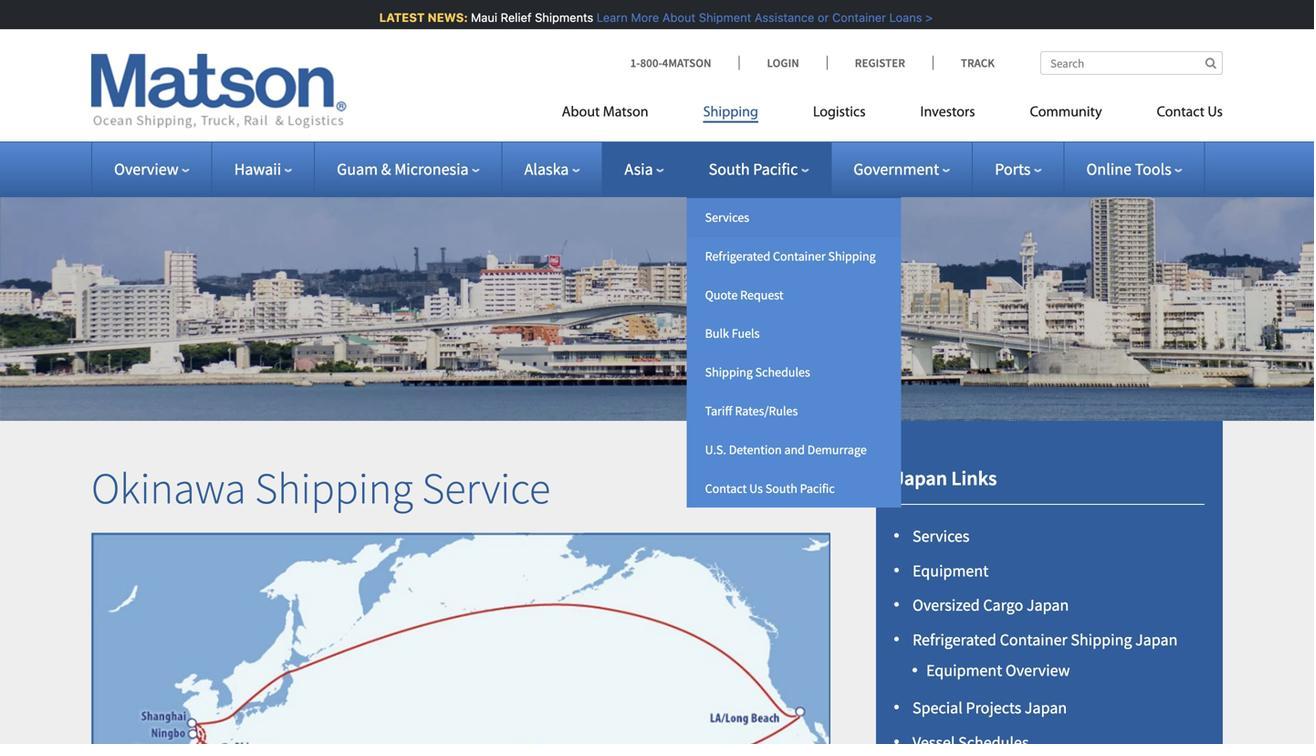 Task type: describe. For each thing, give the bounding box(es) containing it.
ports
[[996, 159, 1031, 179]]

quote request
[[706, 287, 784, 303]]

hawaii
[[234, 159, 281, 179]]

equipment for equipment link
[[913, 561, 989, 581]]

investors
[[921, 105, 976, 120]]

Search search field
[[1041, 51, 1224, 75]]

guam
[[337, 159, 378, 179]]

1 vertical spatial south
[[766, 480, 798, 497]]

cargo
[[984, 595, 1024, 616]]

micronesia
[[395, 159, 469, 179]]

refrigerated for refrigerated container shipping
[[706, 248, 771, 264]]

online tools link
[[1087, 159, 1183, 179]]

shipping schedules
[[706, 364, 811, 380]]

asia
[[625, 159, 653, 179]]

register
[[855, 55, 906, 70]]

0 horizontal spatial overview
[[114, 159, 179, 179]]

loans
[[885, 11, 918, 24]]

schedules
[[756, 364, 811, 380]]

overview inside japan links 'section'
[[1006, 660, 1071, 681]]

bulk
[[706, 325, 730, 342]]

guam & micronesia
[[337, 159, 469, 179]]

us for contact us south pacific
[[750, 480, 763, 497]]

special projects japan
[[913, 698, 1068, 718]]

okinawa
[[91, 460, 246, 515]]

container for refrigerated container shipping
[[773, 248, 826, 264]]

logistics link
[[786, 96, 894, 134]]

tools
[[1136, 159, 1172, 179]]

login
[[768, 55, 800, 70]]

overview link
[[114, 159, 190, 179]]

about inside top menu navigation
[[562, 105, 600, 120]]

latest news: maui relief shipments learn more about shipment assistance or container loans >
[[375, 11, 929, 24]]

track link
[[933, 55, 995, 70]]

refrigerated container shipping japan link
[[913, 630, 1178, 650]]

1 horizontal spatial about
[[658, 11, 691, 24]]

contact us link
[[1130, 96, 1224, 134]]

japan links
[[895, 465, 998, 491]]

quote
[[706, 287, 738, 303]]

news:
[[423, 11, 463, 24]]

online
[[1087, 159, 1132, 179]]

tariff
[[706, 403, 733, 419]]

community
[[1031, 105, 1103, 120]]

1-
[[631, 55, 641, 70]]

refrigerated container shipping link
[[687, 237, 902, 276]]

links
[[952, 465, 998, 491]]

0 vertical spatial services
[[706, 209, 750, 226]]

800-
[[641, 55, 663, 70]]

asia link
[[625, 159, 664, 179]]

fuels
[[732, 325, 760, 342]]

services link for refrigerated container shipping link at the top
[[687, 198, 902, 237]]

about matson link
[[562, 96, 676, 134]]

request
[[741, 287, 784, 303]]

login link
[[739, 55, 827, 70]]

detention
[[729, 441, 782, 458]]

demurrage
[[808, 441, 867, 458]]

guam & micronesia link
[[337, 159, 480, 179]]

us for contact us
[[1208, 105, 1224, 120]]

blue matson logo with ocean, shipping, truck, rail and logistics written beneath it. image
[[91, 54, 347, 129]]

>
[[921, 11, 929, 24]]

alaska
[[525, 159, 569, 179]]

track
[[961, 55, 995, 70]]

latest
[[375, 11, 420, 24]]

okinawa shipping service
[[91, 460, 551, 515]]

equipment overview
[[927, 660, 1071, 681]]

tariff rates/rules
[[706, 403, 798, 419]]

u.s. detention and demurrage
[[706, 441, 867, 458]]

contact us south pacific link
[[687, 469, 902, 508]]

or
[[813, 11, 825, 24]]

services inside japan links 'section'
[[913, 526, 970, 547]]

refrigerated for refrigerated container shipping japan
[[913, 630, 997, 650]]

top menu navigation
[[562, 96, 1224, 134]]



Task type: locate. For each thing, give the bounding box(es) containing it.
1 horizontal spatial refrigerated
[[913, 630, 997, 650]]

projects
[[967, 698, 1022, 718]]

2 vertical spatial container
[[1001, 630, 1068, 650]]

overview
[[114, 159, 179, 179], [1006, 660, 1071, 681]]

services link for equipment link
[[913, 526, 970, 547]]

bulk fuels link
[[687, 314, 902, 353]]

community link
[[1003, 96, 1130, 134]]

okinawa port map image
[[91, 533, 831, 744]]

0 vertical spatial container
[[828, 11, 882, 24]]

about
[[658, 11, 691, 24], [562, 105, 600, 120]]

refrigerated container shipping japan
[[913, 630, 1178, 650]]

container for refrigerated container shipping japan
[[1001, 630, 1068, 650]]

shipping inside japan links 'section'
[[1071, 630, 1133, 650]]

0 horizontal spatial refrigerated
[[706, 248, 771, 264]]

1 horizontal spatial services
[[913, 526, 970, 547]]

and
[[785, 441, 805, 458]]

online tools
[[1087, 159, 1172, 179]]

learn
[[592, 11, 623, 24]]

services down south pacific at the right
[[706, 209, 750, 226]]

contact inside top menu navigation
[[1158, 105, 1205, 120]]

us down search "image"
[[1208, 105, 1224, 120]]

u.s.
[[706, 441, 727, 458]]

contact for contact us south pacific
[[706, 480, 747, 497]]

1-800-4matson link
[[631, 55, 739, 70]]

more
[[626, 11, 655, 24]]

ports link
[[996, 159, 1042, 179]]

services link
[[687, 198, 902, 237], [913, 526, 970, 547]]

refrigerated container shipping
[[706, 248, 876, 264]]

1 horizontal spatial overview
[[1006, 660, 1071, 681]]

refrigerated inside japan links 'section'
[[913, 630, 997, 650]]

0 horizontal spatial south
[[709, 159, 750, 179]]

hawaii link
[[234, 159, 292, 179]]

0 vertical spatial south
[[709, 159, 750, 179]]

0 vertical spatial refrigerated
[[706, 248, 771, 264]]

japan image
[[90, 616, 295, 744], [88, 630, 294, 744], [71, 654, 276, 744], [21, 677, 227, 744]]

1 vertical spatial container
[[773, 248, 826, 264]]

services link up equipment link
[[913, 526, 970, 547]]

south down the u.s. detention and demurrage
[[766, 480, 798, 497]]

1 vertical spatial overview
[[1006, 660, 1071, 681]]

contact us south pacific
[[706, 480, 835, 497]]

0 vertical spatial contact
[[1158, 105, 1205, 120]]

contact down "u.s."
[[706, 480, 747, 497]]

0 vertical spatial equipment
[[913, 561, 989, 581]]

0 vertical spatial services link
[[687, 198, 902, 237]]

japan links section
[[854, 421, 1246, 744]]

1 vertical spatial about
[[562, 105, 600, 120]]

0 vertical spatial us
[[1208, 105, 1224, 120]]

1 vertical spatial pacific
[[800, 480, 835, 497]]

1 horizontal spatial contact
[[1158, 105, 1205, 120]]

1 horizontal spatial us
[[1208, 105, 1224, 120]]

longbeach image
[[701, 607, 906, 744]]

container down cargo
[[1001, 630, 1068, 650]]

services link up refrigerated container shipping
[[687, 198, 902, 237]]

about right the more on the left top of the page
[[658, 11, 691, 24]]

investors link
[[894, 96, 1003, 134]]

equipment up "oversized" in the bottom of the page
[[913, 561, 989, 581]]

about left matson
[[562, 105, 600, 120]]

1 horizontal spatial container
[[828, 11, 882, 24]]

0 horizontal spatial container
[[773, 248, 826, 264]]

logistics
[[814, 105, 866, 120]]

container inside japan links 'section'
[[1001, 630, 1068, 650]]

0 horizontal spatial about
[[562, 105, 600, 120]]

japan
[[895, 465, 948, 491], [1027, 595, 1070, 616], [1136, 630, 1178, 650], [1025, 698, 1068, 718]]

south down shipping link
[[709, 159, 750, 179]]

shipments
[[530, 11, 589, 24]]

naha image
[[119, 645, 325, 744]]

0 horizontal spatial contact
[[706, 480, 747, 497]]

equipment for equipment overview
[[927, 660, 1003, 681]]

1 vertical spatial services
[[913, 526, 970, 547]]

1 horizontal spatial services link
[[913, 526, 970, 547]]

pacific down shipping link
[[754, 159, 798, 179]]

shipping link
[[676, 96, 786, 134]]

south pacific link
[[709, 159, 809, 179]]

learn more about shipment assistance or container loans > link
[[592, 11, 929, 24]]

services
[[706, 209, 750, 226], [913, 526, 970, 547]]

alaska link
[[525, 159, 580, 179]]

0 vertical spatial pacific
[[754, 159, 798, 179]]

maui
[[466, 11, 493, 24]]

u.s. detention and demurrage link
[[687, 430, 902, 469]]

refrigerated
[[706, 248, 771, 264], [913, 630, 997, 650]]

service
[[422, 460, 551, 515]]

contact us
[[1158, 105, 1224, 120]]

oversized cargo japan
[[913, 595, 1070, 616]]

bulk fuels
[[706, 325, 760, 342]]

4matson
[[663, 55, 712, 70]]

0 horizontal spatial pacific
[[754, 159, 798, 179]]

services up equipment link
[[913, 526, 970, 547]]

services link inside japan links 'section'
[[913, 526, 970, 547]]

oversized
[[913, 595, 981, 616]]

refrigerated up quote request at the top right of the page
[[706, 248, 771, 264]]

oversized cargo japan link
[[913, 595, 1070, 616]]

1 vertical spatial refrigerated
[[913, 630, 997, 650]]

contact up tools
[[1158, 105, 1205, 120]]

1 vertical spatial equipment
[[927, 660, 1003, 681]]

special
[[913, 698, 963, 718]]

equipment link
[[913, 561, 989, 581]]

0 vertical spatial about
[[658, 11, 691, 24]]

shipping
[[704, 105, 759, 120], [829, 248, 876, 264], [706, 364, 753, 380], [255, 460, 413, 515], [1071, 630, 1133, 650]]

pacific inside contact us south pacific link
[[800, 480, 835, 497]]

south
[[709, 159, 750, 179], [766, 480, 798, 497]]

relief
[[496, 11, 527, 24]]

shipment
[[694, 11, 747, 24]]

1 vertical spatial services link
[[913, 526, 970, 547]]

about matson
[[562, 105, 649, 120]]

1 horizontal spatial south
[[766, 480, 798, 497]]

2 horizontal spatial container
[[1001, 630, 1068, 650]]

rates/rules
[[735, 403, 798, 419]]

special projects japan link
[[913, 698, 1068, 718]]

0 vertical spatial overview
[[114, 159, 179, 179]]

container up the quote request link on the right top of the page
[[773, 248, 826, 264]]

contact for contact us
[[1158, 105, 1205, 120]]

pacific
[[754, 159, 798, 179], [800, 480, 835, 497]]

0 horizontal spatial services
[[706, 209, 750, 226]]

shipping inside top menu navigation
[[704, 105, 759, 120]]

container right or
[[828, 11, 882, 24]]

pacific down demurrage
[[800, 480, 835, 497]]

refrigerated down "oversized" in the bottom of the page
[[913, 630, 997, 650]]

honolulu image
[[505, 670, 711, 744]]

us inside top menu navigation
[[1208, 105, 1224, 120]]

assistance
[[750, 11, 810, 24]]

contact
[[1158, 105, 1205, 120], [706, 480, 747, 497]]

register link
[[827, 55, 933, 70]]

equipment up special projects japan on the bottom right
[[927, 660, 1003, 681]]

tariff rates/rules link
[[687, 392, 902, 430]]

1-800-4matson
[[631, 55, 712, 70]]

us
[[1208, 105, 1224, 120], [750, 480, 763, 497]]

us down detention
[[750, 480, 763, 497]]

equipment overview link
[[927, 660, 1071, 681]]

government link
[[854, 159, 951, 179]]

quote request link
[[687, 276, 902, 314]]

search image
[[1206, 57, 1217, 69]]

0 horizontal spatial us
[[750, 480, 763, 497]]

&
[[381, 159, 391, 179]]

south pacific
[[709, 159, 798, 179]]

None search field
[[1041, 51, 1224, 75]]

1 vertical spatial contact
[[706, 480, 747, 497]]

government
[[854, 159, 940, 179]]

matson
[[603, 105, 649, 120]]

equipment
[[913, 561, 989, 581], [927, 660, 1003, 681]]

container
[[828, 11, 882, 24], [773, 248, 826, 264], [1001, 630, 1068, 650]]

1 vertical spatial us
[[750, 480, 763, 497]]

1 horizontal spatial pacific
[[800, 480, 835, 497]]

0 horizontal spatial services link
[[687, 198, 902, 237]]

guam image
[[221, 708, 427, 744]]

shipping schedules link
[[687, 353, 902, 392]]

port at naha, japan image
[[0, 168, 1315, 421]]



Task type: vqa. For each thing, say whether or not it's contained in the screenshot.
SCHEDULE
no



